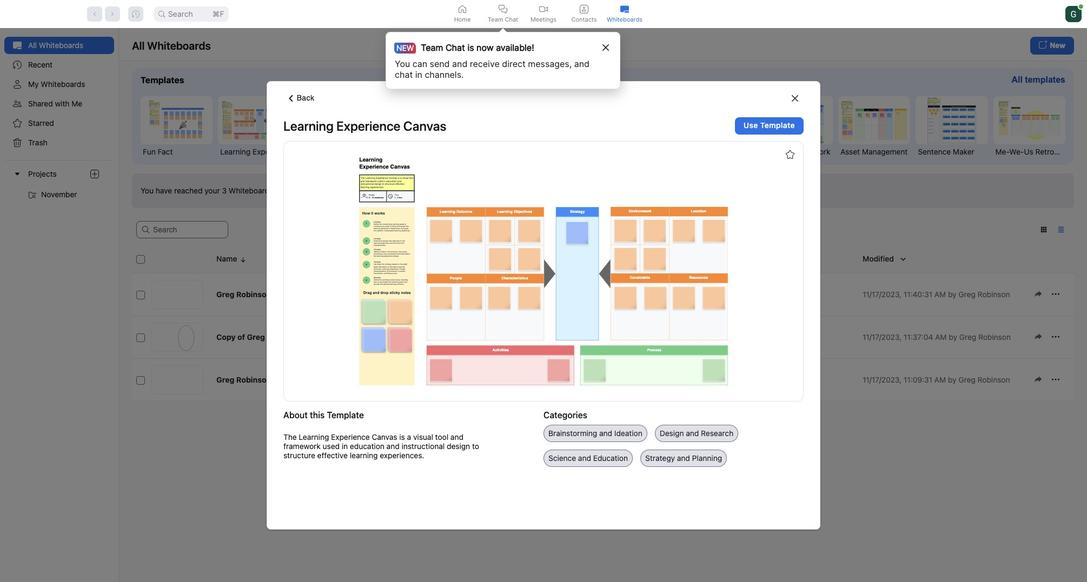 Task type: describe. For each thing, give the bounding box(es) containing it.
team chat
[[488, 15, 518, 23]]

in
[[415, 69, 422, 80]]

video on image
[[539, 5, 548, 13]]

meetings
[[530, 15, 557, 23]]

search
[[168, 9, 193, 18]]

online image
[[1079, 4, 1083, 8]]

team for team chat
[[488, 15, 503, 23]]

whiteboard small image
[[620, 5, 629, 13]]

whiteboard small image
[[620, 5, 629, 13]]

chat for team chat
[[505, 15, 518, 23]]

available!
[[496, 42, 534, 53]]

avatar image
[[1065, 6, 1082, 22]]

2 and from the left
[[574, 58, 589, 69]]

contacts
[[571, 15, 597, 23]]

tab list containing home
[[442, 0, 645, 28]]

team chat is now available! element
[[398, 41, 534, 54]]

whiteboards button
[[604, 0, 645, 28]]

you
[[395, 58, 410, 69]]

team chat image
[[499, 5, 507, 13]]

now
[[476, 42, 494, 53]]



Task type: locate. For each thing, give the bounding box(es) containing it.
0 horizontal spatial chat
[[446, 42, 465, 53]]

chat inside team chat is now available! you can send and receive direct messages, and chat in channels.
[[446, 42, 465, 53]]

⌘f
[[212, 9, 224, 18]]

chat
[[505, 15, 518, 23], [446, 42, 465, 53]]

1 horizontal spatial team
[[488, 15, 503, 23]]

receive
[[470, 58, 500, 69]]

0 horizontal spatial team
[[421, 42, 443, 53]]

1 and from the left
[[452, 58, 467, 69]]

tooltip containing team chat is now available! you can send and receive direct messages, and chat in channels.
[[386, 28, 620, 89]]

you can send and receive direct messages, and chat in channels. element
[[395, 58, 600, 80]]

online image
[[1079, 4, 1083, 8]]

home
[[454, 15, 471, 23]]

team inside team chat is now available! you can send and receive direct messages, and chat in channels.
[[421, 42, 443, 53]]

home small image
[[458, 5, 467, 13], [458, 5, 467, 13]]

chat inside "button"
[[505, 15, 518, 23]]

1 vertical spatial team
[[421, 42, 443, 53]]

send
[[430, 58, 450, 69]]

meetings button
[[523, 0, 564, 28]]

chat down team chat icon on the left
[[505, 15, 518, 23]]

1 vertical spatial chat
[[446, 42, 465, 53]]

0 vertical spatial team
[[488, 15, 503, 23]]

magnifier image
[[158, 11, 165, 17], [158, 11, 165, 17]]

whiteboards
[[607, 15, 642, 23]]

team for team chat is now available! you can send and receive direct messages, and chat in channels.
[[421, 42, 443, 53]]

is
[[467, 42, 474, 53]]

profile contact image
[[580, 5, 588, 13], [580, 5, 588, 13]]

team down team chat icon on the left
[[488, 15, 503, 23]]

messages,
[[528, 58, 572, 69]]

tab list
[[442, 0, 645, 28]]

1 horizontal spatial and
[[574, 58, 589, 69]]

tooltip
[[386, 28, 620, 89]]

1 horizontal spatial chat
[[505, 15, 518, 23]]

chat left is at the left of page
[[446, 42, 465, 53]]

and right 'messages,'
[[574, 58, 589, 69]]

and down team chat is now available! element
[[452, 58, 467, 69]]

team chat image
[[499, 5, 507, 13]]

chat
[[395, 69, 413, 80]]

team chat is now available! you can send and receive direct messages, and chat in channels.
[[395, 42, 589, 80]]

chat for team chat is now available! you can send and receive direct messages, and chat in channels.
[[446, 42, 465, 53]]

can
[[412, 58, 427, 69]]

home button
[[442, 0, 483, 28]]

team up the send on the left of page
[[421, 42, 443, 53]]

team inside "button"
[[488, 15, 503, 23]]

team chat button
[[483, 0, 523, 28]]

close image
[[602, 44, 609, 51], [602, 44, 609, 51]]

video on image
[[539, 5, 548, 13]]

0 horizontal spatial and
[[452, 58, 467, 69]]

team
[[488, 15, 503, 23], [421, 42, 443, 53]]

and
[[452, 58, 467, 69], [574, 58, 589, 69]]

contacts button
[[564, 0, 604, 28]]

0 vertical spatial chat
[[505, 15, 518, 23]]

channels.
[[425, 69, 464, 80]]

direct
[[502, 58, 526, 69]]



Task type: vqa. For each thing, say whether or not it's contained in the screenshot.
Home Small icon
yes



